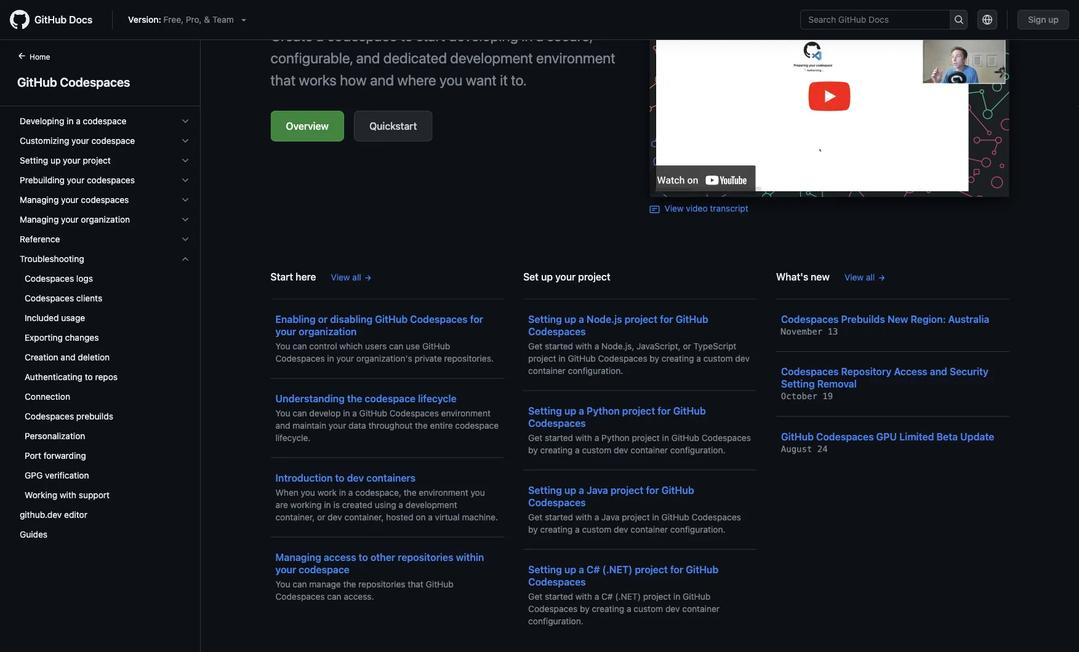 Task type: describe. For each thing, give the bounding box(es) containing it.
github docs link
[[10, 10, 102, 30]]

private
[[415, 353, 442, 364]]

how
[[340, 71, 367, 89]]

get for setting up a python project for github codespaces
[[528, 433, 543, 443]]

and right how
[[370, 71, 394, 89]]

understanding the codespace lifecycle you can develop in a github codespaces environment and maintain your data throughout the entire codespace lifecycle.
[[276, 393, 499, 443]]

by inside setting up a java project for github codespaces get started with a java project in github codespaces by creating a custom dev container configuration.
[[528, 525, 538, 535]]

authenticating
[[25, 372, 83, 382]]

personalization link
[[15, 427, 195, 446]]

github codespaces link
[[15, 73, 185, 91]]

troubleshooting button
[[15, 249, 195, 269]]

github inside github codespaces link
[[17, 75, 57, 89]]

managing for to
[[276, 552, 321, 563]]

dev inside setting up a java project for github codespaces get started with a java project in github codespaces by creating a custom dev container configuration.
[[614, 525, 628, 535]]

github inside managing access to other repositories within your codespace you can manage the repositories that github codespaces can access.
[[426, 579, 454, 590]]

exporting changes link
[[15, 328, 195, 348]]

overview
[[286, 120, 329, 132]]

customizing your codespace button
[[15, 131, 195, 151]]

codespace,
[[355, 488, 401, 498]]

use
[[406, 341, 420, 351]]

development inside introduction to dev containers when you work in a codespace, the environment you are working in is created using a development container, or dev container, hosted on a virtual machine.
[[406, 500, 457, 510]]

view all for start here
[[331, 272, 361, 282]]

and up how
[[356, 49, 380, 66]]

with for setting up a java project for github codespaces
[[576, 512, 592, 522]]

introduction to dev containers when you work in a codespace, the environment you are working in is created using a development container, or dev container, hosted on a virtual machine.
[[276, 472, 498, 522]]

create a codespace to start developing in a secure, configurable, and dedicated development environment that works how and where you want it to.
[[271, 27, 616, 89]]

or inside introduction to dev containers when you work in a codespace, the environment you are working in is created using a development container, or dev container, hosted on a virtual machine.
[[317, 512, 325, 522]]

lifecycle.
[[276, 433, 311, 443]]

configuration. inside setting up a java project for github codespaces get started with a java project in github codespaces by creating a custom dev container configuration.
[[670, 525, 726, 535]]

developing in a codespace button
[[15, 111, 195, 131]]

exporting changes
[[25, 333, 99, 343]]

november 13 element
[[781, 327, 838, 337]]

the inside introduction to dev containers when you work in a codespace, the environment you are working in is created using a development container, or dev container, hosted on a virtual machine.
[[404, 488, 417, 498]]

and inside "understanding the codespace lifecycle you can develop in a github codespaces environment and maintain your data throughout the entire codespace lifecycle."
[[276, 421, 290, 431]]

gpg verification
[[25, 471, 89, 481]]

usage
[[61, 313, 85, 323]]

sc 9kayk9 0 image for codespace
[[180, 136, 190, 146]]

the inside managing access to other repositories within your codespace you can manage the repositories that github codespaces can access.
[[343, 579, 356, 590]]

by inside setting up a c# (.net) project for github codespaces get started with a c# (.net) project in github codespaces by creating a custom dev container configuration.
[[580, 604, 590, 614]]

free,
[[164, 14, 184, 25]]

the up data
[[347, 393, 362, 405]]

1 vertical spatial (.net)
[[615, 592, 641, 602]]

codespaces for prebuilding your codespaces
[[87, 175, 135, 185]]

view for codespaces prebuilds new region: australia
[[845, 272, 864, 282]]

organization inside dropdown button
[[81, 215, 130, 225]]

setting up your project button
[[15, 151, 195, 171]]

&
[[204, 14, 210, 25]]

1 horizontal spatial view
[[665, 203, 684, 214]]

codespaces for managing your codespaces
[[81, 195, 129, 205]]

a inside "understanding the codespace lifecycle you can develop in a github codespaces environment and maintain your data throughout the entire codespace lifecycle."
[[352, 408, 357, 418]]

search image
[[954, 15, 964, 25]]

github.dev editor link
[[15, 506, 195, 525]]

development inside create a codespace to start developing in a secure, configurable, and dedicated development environment that works how and where you want it to.
[[450, 49, 533, 66]]

authenticating to repos link
[[15, 368, 195, 387]]

in inside setting up a node.js project for github codespaces get started with a node.js, javascript, or typescript project in github codespaces by creating a custom dev container configuration.
[[559, 353, 566, 364]]

which
[[339, 341, 363, 351]]

in inside "enabling or disabling github codespaces for your organization you can control which users can use github codespaces in your organization's private repositories."
[[327, 353, 334, 364]]

configuration. inside setting up a node.js project for github codespaces get started with a node.js, javascript, or typescript project in github codespaces by creating a custom dev container configuration.
[[568, 366, 623, 376]]

0 horizontal spatial c#
[[587, 564, 600, 576]]

start here
[[271, 271, 316, 283]]

view all for what's new
[[845, 272, 875, 282]]

creating inside setting up a java project for github codespaces get started with a java project in github codespaces by creating a custom dev container configuration.
[[540, 525, 573, 535]]

sign up link
[[1018, 10, 1070, 30]]

sc 9kayk9 0 image for a
[[180, 116, 190, 126]]

1 container, from the left
[[276, 512, 315, 522]]

can inside "understanding the codespace lifecycle you can develop in a github codespaces environment and maintain your data throughout the entire codespace lifecycle."
[[293, 408, 307, 418]]

codespaces inside 'github codespaces gpu limited beta update august 24'
[[816, 431, 874, 443]]

started for setting up a node.js project for github codespaces
[[545, 341, 573, 351]]

github codespaces element
[[0, 50, 201, 651]]

codespaces prebuilds link
[[15, 407, 195, 427]]

codespaces inside codespaces prebuilds new region: australia november 13
[[781, 313, 839, 325]]

creating inside setting up a python project for github codespaces get started with a python project in github codespaces by creating a custom dev container configuration.
[[540, 445, 573, 455]]

0 vertical spatial java
[[587, 485, 608, 496]]

prebuilds
[[76, 412, 113, 422]]

troubleshooting
[[20, 254, 84, 264]]

codespace inside managing access to other repositories within your codespace you can manage the repositories that github codespaces can access.
[[299, 564, 350, 576]]

view for enabling or disabling github codespaces for your organization
[[331, 272, 350, 282]]

august 24 element
[[781, 444, 828, 454]]

lifecycle
[[418, 393, 457, 405]]

data
[[349, 421, 366, 431]]

setting for project
[[20, 155, 48, 166]]

removal
[[817, 378, 857, 390]]

typescript
[[694, 341, 737, 351]]

clients
[[76, 293, 102, 304]]

repos
[[95, 372, 118, 382]]

0 horizontal spatial you
[[301, 488, 315, 498]]

all for new
[[866, 272, 875, 282]]

start
[[271, 271, 293, 283]]

configuration. inside setting up a c# (.net) project for github codespaces get started with a c# (.net) project in github codespaces by creating a custom dev container configuration.
[[528, 616, 584, 626]]

for inside setting up a c# (.net) project for github codespaces get started with a c# (.net) project in github codespaces by creating a custom dev container configuration.
[[670, 564, 684, 576]]

what's new
[[776, 271, 830, 283]]

setting for python
[[528, 405, 562, 417]]

started inside dropdown button
[[51, 96, 80, 107]]

link image
[[650, 205, 660, 214]]

view all link for start here
[[331, 271, 372, 284]]

custom inside setting up a c# (.net) project for github codespaces get started with a c# (.net) project in github codespaces by creating a custom dev container configuration.
[[634, 604, 663, 614]]

project inside dropdown button
[[83, 155, 111, 166]]

your inside managing access to other repositories within your codespace you can manage the repositories that github codespaces can access.
[[276, 564, 296, 576]]

codespaces inside "understanding the codespace lifecycle you can develop in a github codespaces environment and maintain your data throughout the entire codespace lifecycle."
[[390, 408, 439, 418]]

developing in a codespace
[[20, 116, 126, 126]]

for for setting up a node.js project for github codespaces
[[660, 313, 673, 325]]

with inside setting up a c# (.net) project for github codespaces get started with a c# (.net) project in github codespaces by creating a custom dev container configuration.
[[576, 592, 592, 602]]

setting up a python project for github codespaces get started with a python project in github codespaces by creating a custom dev container configuration.
[[528, 405, 751, 455]]

verification
[[45, 471, 89, 481]]

using
[[375, 500, 396, 510]]

sc 9kayk9 0 image for setting up your project
[[180, 156, 190, 166]]

0 vertical spatial (.net)
[[602, 564, 633, 576]]

here
[[296, 271, 316, 283]]

managing for codespaces
[[20, 195, 59, 205]]

version: free, pro, & team
[[128, 14, 234, 25]]

container inside setting up a node.js project for github codespaces get started with a node.js, javascript, or typescript project in github codespaces by creating a custom dev container configuration.
[[528, 366, 566, 376]]

your inside "understanding the codespace lifecycle you can develop in a github codespaces environment and maintain your data throughout the entire codespace lifecycle."
[[329, 421, 346, 431]]

reference button
[[15, 230, 195, 249]]

works
[[299, 71, 337, 89]]

with inside "link"
[[60, 490, 76, 501]]

to inside create a codespace to start developing in a secure, configurable, and dedicated development environment that works how and where you want it to.
[[401, 27, 413, 44]]

throughout
[[369, 421, 413, 431]]

github inside "understanding the codespace lifecycle you can develop in a github codespaces environment and maintain your data throughout the entire codespace lifecycle."
[[359, 408, 387, 418]]

is
[[333, 500, 340, 510]]

with for setting up a node.js project for github codespaces
[[576, 341, 592, 351]]

start
[[416, 27, 445, 44]]

maintain
[[293, 421, 326, 431]]

container inside setting up a java project for github codespaces get started with a java project in github codespaces by creating a custom dev container configuration.
[[631, 525, 668, 535]]

setting inside "codespaces repository access and security setting removal october 19"
[[781, 378, 815, 390]]

environment for containers
[[419, 488, 468, 498]]

environment inside create a codespace to start developing in a secure, configurable, and dedicated development environment that works how and where you want it to.
[[536, 49, 616, 66]]

creation
[[25, 353, 58, 363]]

configuration. inside setting up a python project for github codespaces get started with a python project in github codespaces by creating a custom dev container configuration.
[[670, 445, 726, 455]]

deletion
[[78, 353, 110, 363]]

codespace inside create a codespace to start developing in a secure, configurable, and dedicated development environment that works how and where you want it to.
[[327, 27, 397, 44]]

that inside managing access to other repositories within your codespace you can manage the repositories that github codespaces can access.
[[408, 579, 424, 590]]

creation and deletion link
[[15, 348, 195, 368]]

want
[[466, 71, 497, 89]]

access.
[[344, 592, 374, 602]]

setting up a c# (.net) project for github codespaces get started with a c# (.net) project in github codespaces by creating a custom dev container configuration.
[[528, 564, 720, 626]]

view all link for what's new
[[845, 271, 886, 284]]

australia
[[949, 313, 990, 325]]

container inside setting up a c# (.net) project for github codespaces get started with a c# (.net) project in github codespaces by creating a custom dev container configuration.
[[682, 604, 720, 614]]

for for setting up a java project for github codespaces
[[646, 485, 659, 496]]

up for setting up a c# (.net) project for github codespaces get started with a c# (.net) project in github codespaces by creating a custom dev container configuration.
[[565, 564, 576, 576]]

october
[[781, 392, 818, 402]]

github inside github docs link
[[34, 14, 67, 26]]

can left use
[[389, 341, 404, 351]]

up for setting up a java project for github codespaces get started with a java project in github codespaces by creating a custom dev container configuration.
[[565, 485, 576, 496]]

included
[[25, 313, 59, 323]]

new
[[811, 271, 830, 283]]

can down "manage"
[[327, 592, 342, 602]]

new
[[888, 313, 908, 325]]

exporting
[[25, 333, 63, 343]]

it
[[500, 71, 508, 89]]

managing access to other repositories within your codespace you can manage the repositories that github codespaces can access.
[[276, 552, 484, 602]]

to inside 'troubleshooting' 'element'
[[85, 372, 93, 382]]

in inside setting up a java project for github codespaces get started with a java project in github codespaces by creating a custom dev container configuration.
[[652, 512, 659, 522]]

support
[[79, 490, 110, 501]]

setting up a java project for github codespaces get started with a java project in github codespaces by creating a custom dev container configuration.
[[528, 485, 741, 535]]

created
[[342, 500, 372, 510]]

you for enabling or disabling github codespaces for your organization
[[276, 341, 290, 351]]

develop
[[309, 408, 341, 418]]

started inside setting up a c# (.net) project for github codespaces get started with a c# (.net) project in github codespaces by creating a custom dev container configuration.
[[545, 592, 573, 602]]

port forwarding
[[25, 451, 86, 461]]

access
[[894, 366, 928, 378]]

enabling
[[276, 313, 316, 325]]

prebuilding
[[20, 175, 65, 185]]

pro,
[[186, 14, 202, 25]]

creating inside setting up a node.js project for github codespaces get started with a node.js, javascript, or typescript project in github codespaces by creating a custom dev container configuration.
[[662, 353, 694, 364]]



Task type: locate. For each thing, give the bounding box(es) containing it.
and inside 'link'
[[61, 353, 75, 363]]

customizing
[[20, 136, 69, 146]]

setting inside dropdown button
[[20, 155, 48, 166]]

by inside setting up a python project for github codespaces get started with a python project in github codespaces by creating a custom dev container configuration.
[[528, 445, 538, 455]]

1 horizontal spatial c#
[[602, 592, 613, 602]]

up for setting up your project
[[50, 155, 61, 166]]

you inside managing access to other repositories within your codespace you can manage the repositories that github codespaces can access.
[[276, 579, 290, 590]]

organization up control
[[299, 326, 357, 337]]

for inside setting up a python project for github codespaces get started with a python project in github codespaces by creating a custom dev container configuration.
[[658, 405, 671, 417]]

to left repos
[[85, 372, 93, 382]]

sc 9kayk9 0 image inside customizing your codespace dropdown button
[[180, 136, 190, 146]]

2 vertical spatial environment
[[419, 488, 468, 498]]

codespaces repository access and security setting removal october 19
[[781, 366, 989, 402]]

included usage
[[25, 313, 85, 323]]

13
[[828, 327, 838, 337]]

you up the machine.
[[471, 488, 485, 498]]

triangle down image
[[239, 15, 249, 25]]

codespaces inside managing access to other repositories within your codespace you can manage the repositories that github codespaces can access.
[[276, 592, 325, 602]]

to
[[401, 27, 413, 44], [85, 372, 93, 382], [335, 472, 345, 484], [359, 552, 368, 563]]

gpu
[[876, 431, 897, 443]]

codespaces
[[87, 175, 135, 185], [81, 195, 129, 205]]

1 vertical spatial java
[[602, 512, 620, 522]]

view all right here
[[331, 272, 361, 282]]

prebuilds
[[841, 313, 885, 325]]

prebuilding your codespaces
[[20, 175, 135, 185]]

with inside setting up a java project for github codespaces get started with a java project in github codespaces by creating a custom dev container configuration.
[[576, 512, 592, 522]]

codespaces prebuilds new region: australia november 13
[[781, 313, 990, 337]]

sc 9kayk9 0 image inside managing your organization dropdown button
[[180, 215, 190, 225]]

sc 9kayk9 0 image for prebuilding your codespaces
[[180, 175, 190, 185]]

sc 9kayk9 0 image inside developing in a codespace dropdown button
[[180, 116, 190, 126]]

get inside setting up a node.js project for github codespaces get started with a node.js, javascript, or typescript project in github codespaces by creating a custom dev container configuration.
[[528, 341, 543, 351]]

2 horizontal spatial you
[[471, 488, 485, 498]]

gpg verification link
[[15, 466, 195, 486]]

all up prebuilds
[[866, 272, 875, 282]]

to inside introduction to dev containers when you work in a codespace, the environment you are working in is created using a development container, or dev container, hosted on a virtual machine.
[[335, 472, 345, 484]]

0 horizontal spatial that
[[271, 71, 296, 89]]

managing up "manage"
[[276, 552, 321, 563]]

1 vertical spatial that
[[408, 579, 424, 590]]

by
[[650, 353, 659, 364], [528, 445, 538, 455], [528, 525, 538, 535], [580, 604, 590, 614]]

0 vertical spatial repositories
[[398, 552, 454, 563]]

or left typescript
[[683, 341, 691, 351]]

environment up virtual
[[419, 488, 468, 498]]

in
[[522, 27, 533, 44], [67, 116, 74, 126], [327, 353, 334, 364], [559, 353, 566, 364], [343, 408, 350, 418], [662, 433, 669, 443], [339, 488, 346, 498], [324, 500, 331, 510], [652, 512, 659, 522], [674, 592, 681, 602]]

guides
[[20, 530, 47, 540]]

codespace down developing in a codespace dropdown button on the left top of the page
[[91, 136, 135, 146]]

repositories down on
[[398, 552, 454, 563]]

view all right new
[[845, 272, 875, 282]]

organization down managing your codespaces dropdown button
[[81, 215, 130, 225]]

select language: current language is english image
[[983, 15, 993, 25]]

1 sc 9kayk9 0 image from the top
[[180, 116, 190, 126]]

2 horizontal spatial view
[[845, 272, 864, 282]]

sc 9kayk9 0 image
[[180, 156, 190, 166], [180, 175, 190, 185], [180, 195, 190, 205], [180, 215, 190, 225], [180, 254, 190, 264]]

custom inside setting up a java project for github codespaces get started with a java project in github codespaces by creating a custom dev container configuration.
[[582, 525, 612, 535]]

the down containers
[[404, 488, 417, 498]]

custom inside setting up a python project for github codespaces get started with a python project in github codespaces by creating a custom dev container configuration.
[[582, 445, 612, 455]]

get for setting up a java project for github codespaces
[[528, 512, 543, 522]]

0 vertical spatial you
[[276, 341, 290, 351]]

sign up
[[1028, 14, 1059, 25]]

changes
[[65, 333, 99, 343]]

managing your codespaces
[[20, 195, 129, 205]]

managing inside managing your codespaces dropdown button
[[20, 195, 59, 205]]

github codespaces
[[17, 75, 130, 89]]

by inside setting up a node.js project for github codespaces get started with a node.js, javascript, or typescript project in github codespaces by creating a custom dev container configuration.
[[650, 353, 659, 364]]

developing
[[449, 27, 518, 44]]

creation and deletion
[[25, 353, 110, 363]]

get for setting up a node.js project for github codespaces
[[528, 341, 543, 351]]

enabling or disabling github codespaces for your organization you can control which users can use github codespaces in your organization's private repositories.
[[276, 313, 494, 364]]

creating
[[662, 353, 694, 364], [540, 445, 573, 455], [540, 525, 573, 535], [592, 604, 624, 614]]

2 vertical spatial sc 9kayk9 0 image
[[180, 235, 190, 244]]

3 you from the top
[[276, 579, 290, 590]]

secure,
[[547, 27, 592, 44]]

gpg
[[25, 471, 43, 481]]

the left entire
[[415, 421, 428, 431]]

view video transcript link
[[650, 203, 749, 214]]

2 vertical spatial managing
[[276, 552, 321, 563]]

a inside dropdown button
[[76, 116, 81, 126]]

managing inside managing your organization dropdown button
[[20, 215, 59, 225]]

view right new
[[845, 272, 864, 282]]

dev inside setting up a python project for github codespaces get started with a python project in github codespaces by creating a custom dev container configuration.
[[614, 445, 628, 455]]

understanding
[[276, 393, 345, 405]]

started
[[51, 96, 80, 107], [545, 341, 573, 351], [545, 433, 573, 443], [545, 512, 573, 522], [545, 592, 573, 602]]

2 all from the left
[[866, 272, 875, 282]]

in inside "understanding the codespace lifecycle you can develop in a github codespaces environment and maintain your data throughout the entire codespace lifecycle."
[[343, 408, 350, 418]]

a
[[316, 27, 324, 44], [536, 27, 544, 44], [76, 116, 81, 126], [579, 313, 584, 325], [595, 341, 599, 351], [697, 353, 701, 364], [579, 405, 584, 417], [352, 408, 357, 418], [595, 433, 599, 443], [575, 445, 580, 455], [579, 485, 584, 496], [348, 488, 353, 498], [399, 500, 403, 510], [428, 512, 433, 522], [595, 512, 599, 522], [575, 525, 580, 535], [579, 564, 584, 576], [595, 592, 599, 602], [627, 604, 631, 614]]

limited
[[900, 431, 934, 443]]

up for set up your project
[[541, 271, 553, 283]]

up inside setting up a java project for github codespaces get started with a java project in github codespaces by creating a custom dev container configuration.
[[565, 485, 576, 496]]

or up control
[[318, 313, 328, 325]]

working with support
[[25, 490, 110, 501]]

2 vertical spatial or
[[317, 512, 325, 522]]

view all link up prebuilds
[[845, 271, 886, 284]]

up for setting up a node.js project for github codespaces get started with a node.js, javascript, or typescript project in github codespaces by creating a custom dev container configuration.
[[565, 313, 576, 325]]

troubleshooting element containing troubleshooting
[[10, 249, 200, 506]]

sc 9kayk9 0 image
[[180, 116, 190, 126], [180, 136, 190, 146], [180, 235, 190, 244]]

view right "link" icon
[[665, 203, 684, 214]]

can left "manage"
[[293, 579, 307, 590]]

managing for organization
[[20, 215, 59, 225]]

started inside setting up a java project for github codespaces get started with a java project in github codespaces by creating a custom dev container configuration.
[[545, 512, 573, 522]]

or inside "enabling or disabling github codespaces for your organization you can control which users can use github codespaces in your organization's private repositories."
[[318, 313, 328, 325]]

in inside create a codespace to start developing in a secure, configurable, and dedicated development environment that works how and where you want it to.
[[522, 27, 533, 44]]

in inside setting up a c# (.net) project for github codespaces get started with a c# (.net) project in github codespaces by creating a custom dev container configuration.
[[674, 592, 681, 602]]

1 vertical spatial development
[[406, 500, 457, 510]]

codespace up "manage"
[[299, 564, 350, 576]]

environment inside introduction to dev containers when you work in a codespace, the environment you are working in is created using a development container, or dev container, hosted on a virtual machine.
[[419, 488, 468, 498]]

2 sc 9kayk9 0 image from the top
[[180, 136, 190, 146]]

editor
[[64, 510, 87, 520]]

1 view all link from the left
[[331, 271, 372, 284]]

1 horizontal spatial you
[[440, 71, 463, 89]]

0 vertical spatial that
[[271, 71, 296, 89]]

0 vertical spatial sc 9kayk9 0 image
[[180, 116, 190, 126]]

creating inside setting up a c# (.net) project for github codespaces get started with a c# (.net) project in github codespaces by creating a custom dev container configuration.
[[592, 604, 624, 614]]

get inside setting up a python project for github codespaces get started with a python project in github codespaces by creating a custom dev container configuration.
[[528, 433, 543, 443]]

0 horizontal spatial view
[[331, 272, 350, 282]]

other
[[371, 552, 395, 563]]

you for managing access to other repositories within your codespace
[[276, 579, 290, 590]]

codespace up throughout
[[365, 393, 416, 405]]

codespace right entire
[[455, 421, 499, 431]]

up inside setting up a python project for github codespaces get started with a python project in github codespaces by creating a custom dev container configuration.
[[565, 405, 576, 417]]

0 vertical spatial environment
[[536, 49, 616, 66]]

sc 9kayk9 0 image for managing your codespaces
[[180, 195, 190, 205]]

quickstart
[[369, 120, 417, 132]]

you left "manage"
[[276, 579, 290, 590]]

organization inside "enabling or disabling github codespaces for your organization you can control which users can use github codespaces in your organization's private repositories."
[[299, 326, 357, 337]]

october 19 element
[[781, 392, 833, 402]]

1 vertical spatial codespaces
[[81, 195, 129, 205]]

in inside setting up a python project for github codespaces get started with a python project in github codespaces by creating a custom dev container configuration.
[[662, 433, 669, 443]]

codespaces down prebuilding your codespaces dropdown button
[[81, 195, 129, 205]]

managing down prebuilding
[[20, 195, 59, 205]]

you up lifecycle.
[[276, 408, 290, 418]]

to inside managing access to other repositories within your codespace you can manage the repositories that github codespaces can access.
[[359, 552, 368, 563]]

1 view all from the left
[[331, 272, 361, 282]]

up inside setting up a node.js project for github codespaces get started with a node.js, javascript, or typescript project in github codespaces by creating a custom dev container configuration.
[[565, 313, 576, 325]]

up for sign up
[[1049, 14, 1059, 25]]

1 vertical spatial managing
[[20, 215, 59, 225]]

started for setting up a python project for github codespaces
[[545, 433, 573, 443]]

2 container, from the left
[[345, 512, 384, 522]]

1 vertical spatial python
[[602, 433, 630, 443]]

troubleshooting element
[[10, 249, 200, 506], [10, 269, 200, 506]]

codespace
[[327, 27, 397, 44], [83, 116, 126, 126], [91, 136, 135, 146], [365, 393, 416, 405], [455, 421, 499, 431], [299, 564, 350, 576]]

2 troubleshooting element from the top
[[10, 269, 200, 506]]

1 horizontal spatial container,
[[345, 512, 384, 522]]

0 vertical spatial organization
[[81, 215, 130, 225]]

4 get from the top
[[528, 592, 543, 602]]

container, down working
[[276, 512, 315, 522]]

1 vertical spatial c#
[[602, 592, 613, 602]]

1 horizontal spatial that
[[408, 579, 424, 590]]

sign
[[1028, 14, 1046, 25]]

sc 9kayk9 0 image inside setting up your project dropdown button
[[180, 156, 190, 166]]

authenticating to repos
[[25, 372, 118, 382]]

2 view all from the left
[[845, 272, 875, 282]]

0 vertical spatial c#
[[587, 564, 600, 576]]

with inside setting up a node.js project for github codespaces get started with a node.js, javascript, or typescript project in github codespaces by creating a custom dev container configuration.
[[576, 341, 592, 351]]

getting started
[[20, 96, 80, 107]]

node.js
[[587, 313, 622, 325]]

0 horizontal spatial view all link
[[331, 271, 372, 284]]

or down working
[[317, 512, 325, 522]]

and inside "codespaces repository access and security setting removal october 19"
[[930, 366, 948, 378]]

dedicated
[[383, 49, 447, 66]]

the up access.
[[343, 579, 356, 590]]

up inside setting up your project dropdown button
[[50, 155, 61, 166]]

container
[[528, 366, 566, 376], [631, 445, 668, 455], [631, 525, 668, 535], [682, 604, 720, 614]]

view video transcript
[[665, 203, 749, 214]]

to left other
[[359, 552, 368, 563]]

1 sc 9kayk9 0 image from the top
[[180, 156, 190, 166]]

all for disabling
[[352, 272, 361, 282]]

up inside setting up a c# (.net) project for github codespaces get started with a c# (.net) project in github codespaces by creating a custom dev container configuration.
[[565, 564, 576, 576]]

started inside setting up a python project for github codespaces get started with a python project in github codespaces by creating a custom dev container configuration.
[[545, 433, 573, 443]]

1 all from the left
[[352, 272, 361, 282]]

javascript,
[[637, 341, 681, 351]]

1 horizontal spatial view all
[[845, 272, 875, 282]]

repositories up access.
[[358, 579, 405, 590]]

on
[[416, 512, 426, 522]]

sc 9kayk9 0 image inside managing your codespaces dropdown button
[[180, 195, 190, 205]]

customizing your codespace
[[20, 136, 135, 146]]

container, down created
[[345, 512, 384, 522]]

you down enabling
[[276, 341, 290, 351]]

get inside setting up a c# (.net) project for github codespaces get started with a c# (.net) project in github codespaces by creating a custom dev container configuration.
[[528, 592, 543, 602]]

working
[[25, 490, 57, 501]]

environment up entire
[[441, 408, 491, 418]]

sc 9kayk9 0 image inside prebuilding your codespaces dropdown button
[[180, 175, 190, 185]]

setting up a node.js project for github codespaces get started with a node.js, javascript, or typescript project in github codespaces by creating a custom dev container configuration.
[[528, 313, 750, 376]]

with for setting up a python project for github codespaces
[[576, 433, 592, 443]]

0 horizontal spatial view all
[[331, 272, 361, 282]]

overview link
[[271, 111, 344, 142]]

get inside setting up a java project for github codespaces get started with a java project in github codespaces by creating a custom dev container configuration.
[[528, 512, 543, 522]]

you inside "understanding the codespace lifecycle you can develop in a github codespaces environment and maintain your data throughout the entire codespace lifecycle."
[[276, 408, 290, 418]]

to up work
[[335, 472, 345, 484]]

1 get from the top
[[528, 341, 543, 351]]

developing
[[20, 116, 64, 126]]

19
[[823, 392, 833, 402]]

you inside "enabling or disabling github codespaces for your organization you can control which users can use github codespaces in your organization's private repositories."
[[276, 341, 290, 351]]

up for setting up a python project for github codespaces get started with a python project in github codespaces by creating a custom dev container configuration.
[[565, 405, 576, 417]]

codespaces inside dropdown button
[[87, 175, 135, 185]]

setting inside setting up a node.js project for github codespaces get started with a node.js, javascript, or typescript project in github codespaces by creating a custom dev container configuration.
[[528, 313, 562, 325]]

0 vertical spatial python
[[587, 405, 620, 417]]

for for setting up a python project for github codespaces
[[658, 405, 671, 417]]

hosted
[[386, 512, 414, 522]]

for inside setting up a java project for github codespaces get started with a java project in github codespaces by creating a custom dev container configuration.
[[646, 485, 659, 496]]

0 vertical spatial development
[[450, 49, 533, 66]]

codespaces down setting up your project dropdown button
[[87, 175, 135, 185]]

1 horizontal spatial all
[[866, 272, 875, 282]]

can left control
[[293, 341, 307, 351]]

codespaces inside dropdown button
[[81, 195, 129, 205]]

home link
[[12, 51, 70, 63]]

codespaces clients link
[[15, 289, 195, 308]]

for for enabling or disabling github codespaces for your organization
[[470, 313, 483, 325]]

1 vertical spatial repositories
[[358, 579, 405, 590]]

development up on
[[406, 500, 457, 510]]

sc 9kayk9 0 image inside reference dropdown button
[[180, 235, 190, 244]]

node.js,
[[602, 341, 634, 351]]

work
[[318, 488, 337, 498]]

3 get from the top
[[528, 512, 543, 522]]

managing up reference at the top of page
[[20, 215, 59, 225]]

2 get from the top
[[528, 433, 543, 443]]

region:
[[911, 313, 946, 325]]

sc 9kayk9 0 image for troubleshooting
[[180, 254, 190, 264]]

3 sc 9kayk9 0 image from the top
[[180, 195, 190, 205]]

1 troubleshooting element from the top
[[10, 249, 200, 506]]

in inside dropdown button
[[67, 116, 74, 126]]

sc 9kayk9 0 image for managing your organization
[[180, 215, 190, 225]]

and
[[356, 49, 380, 66], [370, 71, 394, 89], [61, 353, 75, 363], [930, 366, 948, 378], [276, 421, 290, 431]]

1 you from the top
[[276, 341, 290, 351]]

organization
[[81, 215, 130, 225], [299, 326, 357, 337]]

setting for c#
[[528, 564, 562, 576]]

container inside setting up a python project for github codespaces get started with a python project in github codespaces by creating a custom dev container configuration.
[[631, 445, 668, 455]]

all
[[352, 272, 361, 282], [866, 272, 875, 282]]

your
[[72, 136, 89, 146], [63, 155, 80, 166], [67, 175, 84, 185], [61, 195, 79, 205], [61, 215, 79, 225], [555, 271, 576, 283], [276, 326, 296, 337], [337, 353, 354, 364], [329, 421, 346, 431], [276, 564, 296, 576]]

configurable,
[[271, 49, 353, 66]]

you left want
[[440, 71, 463, 89]]

environment for lifecycle
[[441, 408, 491, 418]]

Search GitHub Docs search field
[[801, 10, 950, 29]]

1 horizontal spatial view all link
[[845, 271, 886, 284]]

codespaces inside "codespaces repository access and security setting removal october 19"
[[781, 366, 839, 378]]

4 sc 9kayk9 0 image from the top
[[180, 215, 190, 225]]

getting started button
[[15, 92, 195, 111]]

setting for node.js
[[528, 313, 562, 325]]

5 sc 9kayk9 0 image from the top
[[180, 254, 190, 264]]

you inside create a codespace to start developing in a secure, configurable, and dedicated development environment that works how and where you want it to.
[[440, 71, 463, 89]]

view all link up disabling in the top left of the page
[[331, 271, 372, 284]]

codespace up how
[[327, 27, 397, 44]]

started for setting up a java project for github codespaces
[[545, 512, 573, 522]]

are
[[276, 500, 288, 510]]

setting inside setting up a c# (.net) project for github codespaces get started with a c# (.net) project in github codespaces by creating a custom dev container configuration.
[[528, 564, 562, 576]]

all up disabling in the top left of the page
[[352, 272, 361, 282]]

dev inside setting up a node.js project for github codespaces get started with a node.js, javascript, or typescript project in github codespaces by creating a custom dev container configuration.
[[735, 353, 750, 364]]

and up lifecycle.
[[276, 421, 290, 431]]

repositories
[[398, 552, 454, 563], [358, 579, 405, 590]]

0 horizontal spatial all
[[352, 272, 361, 282]]

access
[[324, 552, 356, 563]]

0 vertical spatial codespaces
[[87, 175, 135, 185]]

development down developing
[[450, 49, 533, 66]]

you up working
[[301, 488, 315, 498]]

to up dedicated
[[401, 27, 413, 44]]

dev inside setting up a c# (.net) project for github codespaces get started with a c# (.net) project in github codespaces by creating a custom dev container configuration.
[[666, 604, 680, 614]]

2 sc 9kayk9 0 image from the top
[[180, 175, 190, 185]]

2 vertical spatial you
[[276, 579, 290, 590]]

environment down the secure, on the right of the page
[[536, 49, 616, 66]]

setting for java
[[528, 485, 562, 496]]

0 horizontal spatial organization
[[81, 215, 130, 225]]

that inside create a codespace to start developing in a secure, configurable, and dedicated development environment that works how and where you want it to.
[[271, 71, 296, 89]]

to.
[[511, 71, 527, 89]]

connection link
[[15, 387, 195, 407]]

what's
[[776, 271, 809, 283]]

custom inside setting up a node.js project for github codespaces get started with a node.js, javascript, or typescript project in github codespaces by creating a custom dev container configuration.
[[704, 353, 733, 364]]

view right here
[[331, 272, 350, 282]]

port forwarding link
[[15, 446, 195, 466]]

with inside setting up a python project for github codespaces get started with a python project in github codespaces by creating a custom dev container configuration.
[[576, 433, 592, 443]]

port
[[25, 451, 41, 461]]

when
[[276, 488, 299, 498]]

team
[[212, 14, 234, 25]]

1 vertical spatial you
[[276, 408, 290, 418]]

can up maintain
[[293, 408, 307, 418]]

3 sc 9kayk9 0 image from the top
[[180, 235, 190, 244]]

setting inside setting up a python project for github codespaces get started with a python project in github codespaces by creating a custom dev container configuration.
[[528, 405, 562, 417]]

and right access
[[930, 366, 948, 378]]

1 vertical spatial or
[[683, 341, 691, 351]]

0 vertical spatial or
[[318, 313, 328, 325]]

codespaces logs
[[25, 274, 93, 284]]

set up your project
[[523, 271, 611, 283]]

personalization
[[25, 431, 85, 441]]

1 vertical spatial sc 9kayk9 0 image
[[180, 136, 190, 146]]

1 vertical spatial environment
[[441, 408, 491, 418]]

and up authenticating to repos
[[61, 353, 75, 363]]

troubleshooting element containing codespaces logs
[[10, 269, 200, 506]]

github inside 'github codespaces gpu limited beta update august 24'
[[781, 431, 814, 443]]

you
[[276, 341, 290, 351], [276, 408, 290, 418], [276, 579, 290, 590]]

2 view all link from the left
[[845, 271, 886, 284]]

managing inside managing access to other repositories within your codespace you can manage the repositories that github codespaces can access.
[[276, 552, 321, 563]]

1 vertical spatial organization
[[299, 326, 357, 337]]

guides link
[[15, 525, 195, 545]]

for inside "enabling or disabling github codespaces for your organization you can control which users can use github codespaces in your organization's private repositories."
[[470, 313, 483, 325]]

None search field
[[801, 10, 968, 30]]

2 you from the top
[[276, 408, 290, 418]]

c#
[[587, 564, 600, 576], [602, 592, 613, 602]]

control
[[309, 341, 337, 351]]

included usage link
[[15, 308, 195, 328]]

sc 9kayk9 0 image inside troubleshooting dropdown button
[[180, 254, 190, 264]]

0 horizontal spatial container,
[[276, 512, 315, 522]]

0 vertical spatial managing
[[20, 195, 59, 205]]

or inside setting up a node.js project for github codespaces get started with a node.js, javascript, or typescript project in github codespaces by creating a custom dev container configuration.
[[683, 341, 691, 351]]

codespace down getting started dropdown button
[[83, 116, 126, 126]]

1 horizontal spatial organization
[[299, 326, 357, 337]]

create
[[271, 27, 313, 44]]



Task type: vqa. For each thing, say whether or not it's contained in the screenshot.
passkey to the middle
no



